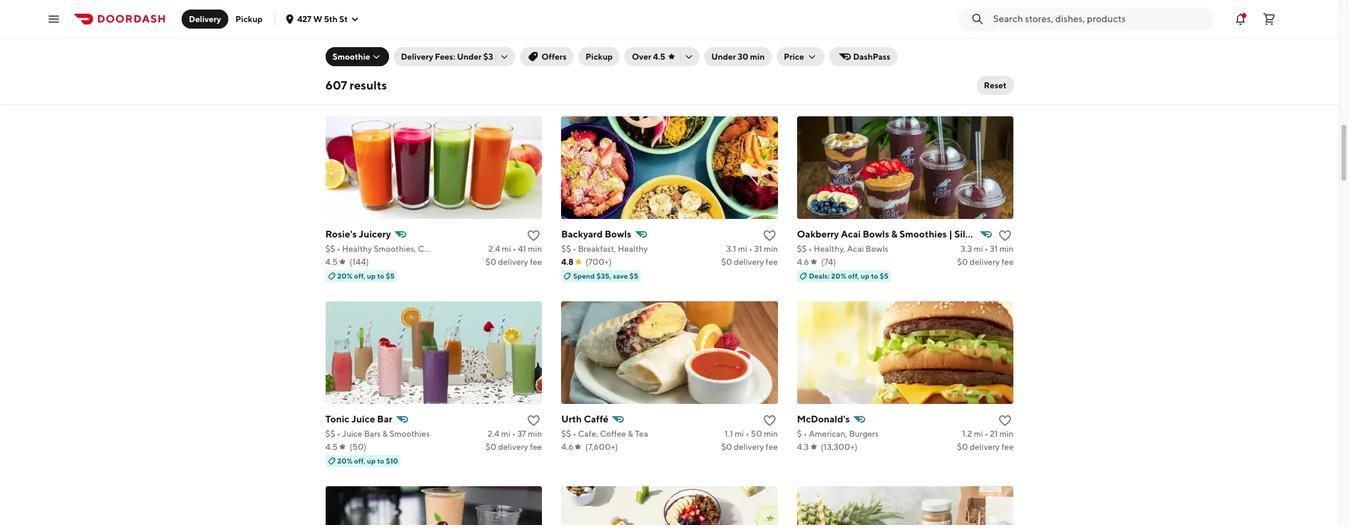 Task type: locate. For each thing, give the bounding box(es) containing it.
smoothies
[[900, 229, 947, 240], [389, 429, 430, 439]]

$$ down the boba
[[797, 59, 807, 69]]

tea right the "coffee"
[[635, 429, 648, 439]]

juice up (50)
[[342, 429, 362, 439]]

tea
[[867, 59, 880, 69], [635, 429, 648, 439]]

0 horizontal spatial healthy
[[342, 244, 372, 254]]

fee for rosie's juicery
[[530, 257, 542, 267]]

mi for ubatuba acai
[[736, 59, 745, 69]]

to left "$10"
[[377, 457, 384, 466]]

bowls
[[386, 59, 409, 69], [636, 59, 658, 69], [605, 229, 631, 240], [863, 229, 889, 240], [866, 244, 888, 254]]

min for urth caffé
[[764, 429, 778, 439]]

1 vertical spatial juice
[[351, 414, 375, 425]]

0 vertical spatial smoothies
[[900, 229, 947, 240]]

4.7
[[325, 72, 337, 82]]

1 horizontal spatial smoothies
[[900, 229, 947, 240]]

$5 right save
[[630, 272, 638, 281]]

acai up $$ • healthy, acai bowls
[[841, 229, 861, 240]]

3.3
[[961, 244, 972, 254]]

offers button
[[520, 47, 574, 66]]

1.2 mi • 21 min
[[962, 429, 1014, 439]]

click to add this store to your saved list image up "1.1 mi • 50 min"
[[762, 414, 777, 428]]

$$ up 4.7
[[325, 59, 335, 69]]

click to add this store to your saved list image for oakberry acai bowls & smoothies | silver lake
[[998, 229, 1013, 243]]

0 vertical spatial 4.5
[[653, 52, 665, 62]]

click to add this store to your saved list image for bowls
[[762, 229, 777, 243]]

$​0 down "2.4 mi • 41 min"
[[485, 257, 496, 267]]

$$ • boba, bubble tea $​0 delivery fee
[[797, 59, 1014, 82]]

smoothies, up "(1,700+)"
[[342, 59, 385, 69]]

under left 30
[[711, 52, 736, 62]]

4.5 right over
[[653, 52, 665, 62]]

1 vertical spatial pickup button
[[579, 47, 620, 66]]

burgers
[[849, 429, 879, 439]]

$$
[[325, 59, 335, 69], [797, 59, 807, 69], [325, 244, 335, 254], [561, 244, 571, 254], [797, 244, 807, 254], [325, 429, 335, 439], [561, 429, 571, 439]]

click to add this store to your saved list image up 3.1 mi • 31 min
[[762, 229, 777, 243]]

1 horizontal spatial 4.6
[[797, 257, 809, 267]]

mi for tonic juice bar
[[501, 429, 510, 439]]

2.4 mi • 41 min
[[488, 244, 542, 254]]

2 31 from the left
[[990, 244, 998, 254]]

2 3.4 from the left
[[722, 59, 734, 69]]

3.4 left 34
[[487, 59, 499, 69]]

$​0 for urth caffé
[[721, 443, 732, 452]]

delivery inside button
[[189, 14, 221, 24]]

smoothies,
[[342, 59, 385, 69], [573, 59, 615, 69], [374, 244, 416, 254]]

bar
[[377, 414, 392, 425]]

st
[[339, 14, 348, 24]]

1 horizontal spatial pickup
[[586, 52, 613, 62]]

click to add this store to your saved list image for urth caffé
[[762, 414, 777, 428]]

click to add this store to your saved list image up 3.3 mi • 31 min
[[998, 229, 1013, 243]]

min right 35
[[764, 59, 778, 69]]

427 w 5th st
[[297, 14, 348, 24]]

tonic
[[325, 414, 349, 425]]

off, down $$ • healthy, acai bowls
[[848, 272, 859, 281]]

1 horizontal spatial &
[[628, 429, 633, 439]]

& right bars
[[382, 429, 388, 439]]

pickup button left over
[[579, 47, 620, 66]]

1 horizontal spatial pickup button
[[579, 47, 620, 66]]

click to add this store to your saved list image for jamba juice
[[527, 43, 541, 58]]

3.4 for ubatuba acai
[[722, 59, 734, 69]]

$$ down tonic at bottom
[[325, 429, 335, 439]]

(13,300+)
[[821, 443, 858, 452]]

up down $$ • healthy, acai bowls
[[861, 272, 870, 281]]

$​0 left reset
[[957, 72, 968, 82]]

mi left 34
[[500, 59, 510, 69]]

off,
[[354, 272, 365, 281], [848, 272, 859, 281], [354, 457, 365, 466]]

0 horizontal spatial click to add this store to your saved list image
[[527, 229, 541, 243]]

delivery
[[189, 14, 221, 24], [401, 52, 433, 62]]

$​0 down "3.1"
[[721, 257, 732, 267]]

1 31 from the left
[[754, 244, 762, 254]]

$$ down "rosie's"
[[325, 244, 335, 254]]

click to add this store to your saved list image up 1.2 mi • 21 min
[[998, 414, 1013, 428]]

pickup left over
[[586, 52, 613, 62]]

0 horizontal spatial under
[[457, 52, 482, 62]]

$​0 down 1.2
[[957, 443, 968, 452]]

delivery for delivery fees: under $3
[[401, 52, 433, 62]]

0 vertical spatial delivery
[[189, 14, 221, 24]]

0 vertical spatial pickup
[[235, 14, 263, 24]]

$5 down oakberry acai bowls & smoothies | silver lake
[[880, 272, 889, 281]]

1 horizontal spatial click to add this store to your saved list image
[[762, 229, 777, 243]]

up down (144) on the left of the page
[[367, 272, 376, 281]]

under left $3
[[457, 52, 482, 62]]

click to add this store to your saved list image
[[527, 229, 541, 243], [762, 229, 777, 243], [998, 414, 1013, 428]]

1.1
[[725, 429, 733, 439]]

$$ inside $$ • boba, bubble tea $​0 delivery fee
[[797, 59, 807, 69]]

click to add this store to your saved list image
[[527, 43, 541, 58], [762, 43, 777, 58], [998, 229, 1013, 243], [527, 414, 541, 428], [762, 414, 777, 428]]

31 down lake
[[990, 244, 998, 254]]

0 horizontal spatial $5
[[386, 272, 395, 281]]

to down $$ • healthy, acai bowls
[[871, 272, 878, 281]]

0 horizontal spatial $
[[561, 59, 566, 69]]

mi for jamba juice
[[500, 59, 510, 69]]

pickup button left "427"
[[228, 9, 270, 28]]

jamba juice
[[325, 43, 381, 55]]

dashpass
[[853, 52, 890, 62]]

4.6 down urth
[[561, 443, 573, 452]]

0 horizontal spatial smoothies
[[389, 429, 430, 439]]

deals: 20% off, up to $5
[[809, 272, 889, 281]]

delivery for backyard bowls
[[734, 257, 764, 267]]

fee for tonic juice bar
[[530, 443, 542, 452]]

427
[[297, 14, 312, 24]]

• left the boba,
[[809, 59, 812, 69]]

rosie's
[[325, 229, 357, 240]]

oakberry acai bowls & smoothies | silver lake
[[797, 229, 1003, 240]]

0 horizontal spatial delivery
[[189, 14, 221, 24]]

delivery for delivery
[[189, 14, 221, 24]]

0 horizontal spatial 31
[[754, 244, 762, 254]]

$​0 delivery fee down "1.1 mi • 50 min"
[[721, 443, 778, 452]]

$​0 delivery fee down 3.1 mi • 31 min
[[721, 257, 778, 267]]

$​0
[[957, 72, 968, 82], [485, 257, 496, 267], [721, 257, 732, 267], [957, 257, 968, 267], [485, 443, 496, 452], [721, 443, 732, 452], [957, 443, 968, 452]]

0 vertical spatial pickup button
[[228, 9, 270, 28]]

$​0 delivery fee down 2.4 mi • 37 min
[[485, 443, 542, 452]]

3.4 for jamba juice
[[487, 59, 499, 69]]

min right 37
[[528, 429, 542, 439]]

smoothies left '|'
[[900, 229, 947, 240]]

• down oakberry
[[809, 244, 812, 254]]

1 under from the left
[[457, 52, 482, 62]]

american,
[[809, 429, 847, 439]]

1 horizontal spatial 31
[[990, 244, 998, 254]]

$$ for urth caffé
[[561, 429, 571, 439]]

1 vertical spatial 4.6
[[561, 443, 573, 452]]

rosie's juicery
[[325, 229, 391, 240]]

to for rosie's juicery
[[377, 272, 384, 281]]

healthy up save
[[618, 244, 648, 254]]

•
[[337, 59, 340, 69], [511, 59, 515, 69], [568, 59, 571, 69], [747, 59, 750, 69], [809, 59, 812, 69], [337, 244, 340, 254], [513, 244, 516, 254], [573, 244, 576, 254], [749, 244, 752, 254], [809, 244, 812, 254], [985, 244, 988, 254], [337, 429, 340, 439], [512, 429, 516, 439], [573, 429, 576, 439], [746, 429, 749, 439], [804, 429, 807, 439], [985, 429, 988, 439]]

0 horizontal spatial &
[[382, 429, 388, 439]]

juice up $$ • smoothies, bowls
[[357, 43, 381, 55]]

0 vertical spatial $
[[561, 59, 566, 69]]

3.1
[[726, 244, 736, 254]]

4.5
[[653, 52, 665, 62], [325, 257, 338, 267], [325, 443, 338, 452]]

min for jamba juice
[[528, 59, 542, 69]]

0 horizontal spatial pickup
[[235, 14, 263, 24]]

• left cafe,
[[573, 429, 576, 439]]

$35,
[[596, 272, 611, 281]]

2 vertical spatial 4.5
[[325, 443, 338, 452]]

delivery for mcdonald's
[[970, 443, 1000, 452]]

(50)
[[350, 443, 367, 452]]

0 vertical spatial 4.6
[[797, 257, 809, 267]]

$​0 delivery fee for urth caffé
[[721, 443, 778, 452]]

juice up bars
[[351, 414, 375, 425]]

|
[[949, 229, 953, 240]]

pickup right the "delivery" button
[[235, 14, 263, 24]]

off, for rosie's juicery
[[354, 272, 365, 281]]

Store search: begin typing to search for stores available on DoorDash text field
[[993, 12, 1207, 25]]

$ up 4.3
[[797, 429, 802, 439]]

1 vertical spatial 4.5
[[325, 257, 338, 267]]

1 horizontal spatial under
[[711, 52, 736, 62]]

• left 34
[[511, 59, 515, 69]]

• down lake
[[985, 244, 988, 254]]

1 horizontal spatial $5
[[630, 272, 638, 281]]

& left '|'
[[891, 229, 898, 240]]

min right 30
[[750, 52, 765, 62]]

3.4 left 30
[[722, 59, 734, 69]]

$$ • healthy smoothies, chicken
[[325, 244, 450, 254]]

acai
[[602, 43, 622, 55], [617, 59, 634, 69], [841, 229, 861, 240], [847, 244, 864, 254]]

0 items, open order cart image
[[1262, 12, 1276, 26]]

1 horizontal spatial healthy
[[618, 244, 648, 254]]

1 horizontal spatial $
[[797, 429, 802, 439]]

mi right 1.1
[[735, 429, 744, 439]]

2 under from the left
[[711, 52, 736, 62]]

silver
[[954, 229, 979, 240]]

607 results
[[325, 78, 387, 92]]

delivery for oakberry acai bowls & smoothies | silver lake
[[970, 257, 1000, 267]]

34
[[516, 59, 526, 69]]

0 horizontal spatial 3.4
[[487, 59, 499, 69]]

1 vertical spatial 2.4
[[488, 429, 499, 439]]

$​0 delivery fee for tonic juice bar
[[485, 443, 542, 452]]

0 vertical spatial tea
[[867, 59, 880, 69]]

tea right bubble
[[867, 59, 880, 69]]

smoothies, down ubatuba acai
[[573, 59, 615, 69]]

$$ for oakberry acai bowls & smoothies | silver lake
[[797, 244, 807, 254]]

click to add this store to your saved list image up "2.4 mi • 41 min"
[[527, 229, 541, 243]]

0 vertical spatial 2.4
[[488, 244, 500, 254]]

pickup for bottom pickup button
[[586, 52, 613, 62]]

$​0 inside $$ • boba, bubble tea $​0 delivery fee
[[957, 72, 968, 82]]

fee for oakberry acai bowls & smoothies | silver lake
[[1002, 257, 1014, 267]]

spend
[[573, 272, 595, 281]]

20% down (144) on the left of the page
[[337, 272, 353, 281]]

bubble
[[838, 59, 865, 69]]

to down $$ • healthy smoothies, chicken
[[377, 272, 384, 281]]

fees:
[[435, 52, 455, 62]]

$​0 delivery fee for oakberry acai bowls & smoothies | silver lake
[[957, 257, 1014, 267]]

• right offers
[[568, 59, 571, 69]]

0 vertical spatial juice
[[357, 43, 381, 55]]

oakberry
[[797, 229, 839, 240]]

0 horizontal spatial tea
[[635, 429, 648, 439]]

4.5 left (50)
[[325, 443, 338, 452]]

mi left 35
[[736, 59, 745, 69]]

mi right 3.3
[[974, 244, 983, 254]]

$5 down $$ • healthy smoothies, chicken
[[386, 272, 395, 281]]

fee inside $$ • boba, bubble tea $​0 delivery fee
[[1002, 72, 1014, 82]]

1.1 mi • 50 min
[[725, 429, 778, 439]]

w
[[313, 14, 322, 24]]

up for tonic juice bar
[[367, 457, 376, 466]]

31 right "3.1"
[[754, 244, 762, 254]]

(1,700+)
[[349, 72, 380, 82]]

juice
[[357, 43, 381, 55], [351, 414, 375, 425], [342, 429, 362, 439]]

• left 50
[[746, 429, 749, 439]]

click to add this store to your saved list image up 2.4 mi • 37 min
[[527, 414, 541, 428]]

1 horizontal spatial delivery
[[401, 52, 433, 62]]

20% down (50)
[[337, 457, 353, 466]]

1 vertical spatial delivery
[[401, 52, 433, 62]]

1 horizontal spatial tea
[[867, 59, 880, 69]]

$ • american, burgers
[[797, 429, 879, 439]]

fee
[[1002, 72, 1014, 82], [530, 257, 542, 267], [766, 257, 778, 267], [1002, 257, 1014, 267], [530, 443, 542, 452], [766, 443, 778, 452], [1002, 443, 1014, 452]]

3.4
[[487, 59, 499, 69], [722, 59, 734, 69]]

delivery inside $$ • boba, bubble tea $​0 delivery fee
[[970, 72, 1000, 82]]

1 vertical spatial $
[[797, 429, 802, 439]]

delivery fees: under $3
[[401, 52, 493, 62]]

(7,600+)
[[585, 443, 618, 452]]

min down lake
[[1000, 244, 1014, 254]]

$​0 delivery fee
[[485, 257, 542, 267], [721, 257, 778, 267], [957, 257, 1014, 267], [485, 443, 542, 452], [721, 443, 778, 452], [957, 443, 1014, 452]]

min right 21
[[1000, 429, 1014, 439]]

$​0 delivery fee down "2.4 mi • 41 min"
[[485, 257, 542, 267]]

$$ down urth
[[561, 429, 571, 439]]

$​0 down 2.4 mi • 37 min
[[485, 443, 496, 452]]

healthy up (144) on the left of the page
[[342, 244, 372, 254]]

to
[[377, 272, 384, 281], [871, 272, 878, 281], [377, 457, 384, 466]]

pickup for left pickup button
[[235, 14, 263, 24]]

(700+)
[[585, 257, 612, 267]]

2.4 left 41
[[488, 244, 500, 254]]

$$ up 4.8
[[561, 244, 571, 254]]

tea inside $$ • boba, bubble tea $​0 delivery fee
[[867, 59, 880, 69]]

off, down (50)
[[354, 457, 365, 466]]

mi right 1.2
[[974, 429, 983, 439]]

click to add this store to your saved list image up "3.4 mi • 35 min"
[[762, 43, 777, 58]]

1 3.4 from the left
[[487, 59, 499, 69]]

2 vertical spatial juice
[[342, 429, 362, 439]]

0 horizontal spatial 4.6
[[561, 443, 573, 452]]

min right 41
[[528, 244, 542, 254]]

21
[[990, 429, 998, 439]]

• right "3.1"
[[749, 244, 752, 254]]

min right "3.1"
[[764, 244, 778, 254]]

results
[[350, 78, 387, 92]]

1 horizontal spatial 3.4
[[722, 59, 734, 69]]

min
[[750, 52, 765, 62], [528, 59, 542, 69], [764, 59, 778, 69], [528, 244, 542, 254], [764, 244, 778, 254], [1000, 244, 1014, 254], [528, 429, 542, 439], [764, 429, 778, 439], [1000, 429, 1014, 439]]

4.5 left (144) on the left of the page
[[325, 257, 338, 267]]

fee for urth caffé
[[766, 443, 778, 452]]

delivery button
[[182, 9, 228, 28]]

31
[[754, 244, 762, 254], [990, 244, 998, 254]]

2.4 left 37
[[488, 429, 499, 439]]

mi for urth caffé
[[735, 429, 744, 439]]

(144)
[[350, 257, 369, 267]]

bars
[[364, 429, 381, 439]]

min for rosie's juicery
[[528, 244, 542, 254]]

$​0 for mcdonald's
[[957, 443, 968, 452]]

mi left 37
[[501, 429, 510, 439]]

1 vertical spatial pickup
[[586, 52, 613, 62]]

1 $5 from the left
[[386, 272, 395, 281]]

mi left 41
[[502, 244, 511, 254]]

acai up $ • smoothies, acai bowls
[[602, 43, 622, 55]]

reset
[[984, 81, 1007, 90]]

• inside $$ • boba, bubble tea $​0 delivery fee
[[809, 59, 812, 69]]

acai right healthy,
[[847, 244, 864, 254]]

$$ down oakberry
[[797, 244, 807, 254]]

2 horizontal spatial $5
[[880, 272, 889, 281]]

mi right "3.1"
[[738, 244, 747, 254]]

$​0 for tonic juice bar
[[485, 443, 496, 452]]

2.4
[[488, 244, 500, 254], [488, 429, 499, 439]]

pickup
[[235, 14, 263, 24], [586, 52, 613, 62]]

open menu image
[[47, 12, 61, 26]]

off, down (144) on the left of the page
[[354, 272, 365, 281]]

• up 4.3
[[804, 429, 807, 439]]



Task type: describe. For each thing, give the bounding box(es) containing it.
2.4 for tonic juice bar
[[488, 429, 499, 439]]

• left 37
[[512, 429, 516, 439]]

min for tonic juice bar
[[528, 429, 542, 439]]

boba,
[[814, 59, 836, 69]]

37
[[517, 429, 526, 439]]

delivery for urth caffé
[[734, 443, 764, 452]]

$$ • smoothies, bowls
[[325, 59, 409, 69]]

0 horizontal spatial pickup button
[[228, 9, 270, 28]]

juice for tonic
[[351, 414, 375, 425]]

juicery
[[359, 229, 391, 240]]

mi for mcdonald's
[[974, 429, 983, 439]]

save
[[613, 272, 628, 281]]

boba time
[[797, 43, 844, 55]]

5th
[[324, 14, 338, 24]]

urth
[[561, 414, 582, 425]]

ubatuba
[[561, 43, 600, 55]]

over 4.5 button
[[625, 47, 699, 66]]

2.4 for rosie's juicery
[[488, 244, 500, 254]]

• left 35
[[747, 59, 750, 69]]

mi for rosie's juicery
[[502, 244, 511, 254]]

dashpass button
[[829, 47, 898, 66]]

20% down (74)
[[831, 272, 847, 281]]

mcdonald's
[[797, 414, 850, 425]]

click to add this store to your saved list image for juicery
[[527, 229, 541, 243]]

41
[[518, 244, 526, 254]]

1 healthy from the left
[[342, 244, 372, 254]]

607
[[325, 78, 347, 92]]

4.8
[[561, 257, 574, 267]]

fee for mcdonald's
[[1002, 443, 1014, 452]]

$​0 delivery fee for mcdonald's
[[957, 443, 1014, 452]]

backyard
[[561, 229, 603, 240]]

time
[[822, 43, 844, 55]]

$​0 delivery fee for rosie's juicery
[[485, 257, 542, 267]]

1 vertical spatial tea
[[635, 429, 648, 439]]

smoothie
[[333, 52, 370, 62]]

$​0 for backyard bowls
[[721, 257, 732, 267]]

31 for oakberry acai bowls & smoothies | silver lake
[[990, 244, 998, 254]]

$$ for jamba juice
[[325, 59, 335, 69]]

offers
[[542, 52, 567, 62]]

$$ • healthy, acai bowls
[[797, 244, 888, 254]]

4.3
[[797, 443, 809, 452]]

mi for backyard bowls
[[738, 244, 747, 254]]

min for oakberry acai bowls & smoothies | silver lake
[[1000, 244, 1014, 254]]

breakfast,
[[578, 244, 616, 254]]

boba
[[797, 43, 820, 55]]

up for rosie's juicery
[[367, 272, 376, 281]]

30
[[738, 52, 748, 62]]

min for ubatuba acai
[[764, 59, 778, 69]]

4.5 inside button
[[653, 52, 665, 62]]

2 horizontal spatial &
[[891, 229, 898, 240]]

acai down ubatuba acai
[[617, 59, 634, 69]]

$ for ubatuba acai
[[561, 59, 566, 69]]

4.5 for tonic juice bar
[[325, 443, 338, 452]]

• down jamba
[[337, 59, 340, 69]]

31 for backyard bowls
[[754, 244, 762, 254]]

smoothies, for juice
[[342, 59, 385, 69]]

backyard bowls
[[561, 229, 631, 240]]

smoothie button
[[325, 47, 389, 66]]

tonic juice bar
[[325, 414, 392, 425]]

$​0 for oakberry acai bowls & smoothies | silver lake
[[957, 257, 968, 267]]

min inside button
[[750, 52, 765, 62]]

2 horizontal spatial click to add this store to your saved list image
[[998, 414, 1013, 428]]

off, for tonic juice bar
[[354, 457, 365, 466]]

price button
[[777, 47, 824, 66]]

lake
[[981, 229, 1003, 240]]

427 w 5th st button
[[285, 14, 360, 24]]

healthy,
[[814, 244, 845, 254]]

notification bell image
[[1233, 12, 1248, 26]]

1 vertical spatial smoothies
[[389, 429, 430, 439]]

• up 4.8
[[573, 244, 576, 254]]

$$ for rosie's juicery
[[325, 244, 335, 254]]

• left 21
[[985, 429, 988, 439]]

$​0 delivery fee for backyard bowls
[[721, 257, 778, 267]]

mi for oakberry acai bowls & smoothies | silver lake
[[974, 244, 983, 254]]

20% off, up to $5
[[337, 272, 395, 281]]

under inside under 30 min button
[[711, 52, 736, 62]]

2 $5 from the left
[[630, 272, 638, 281]]

$3
[[483, 52, 493, 62]]

20% for tonic juice bar
[[337, 457, 353, 466]]

& for tonic juice bar
[[382, 429, 388, 439]]

delivery for tonic juice bar
[[498, 443, 528, 452]]

(74)
[[821, 257, 836, 267]]

delivery for rosie's juicery
[[498, 257, 528, 267]]

price
[[784, 52, 804, 62]]

under 30 min button
[[704, 47, 772, 66]]

$ • smoothies, acai bowls
[[561, 59, 658, 69]]

click to add this store to your saved list image for tonic juice bar
[[527, 414, 541, 428]]

$10
[[386, 457, 398, 466]]

50
[[751, 429, 762, 439]]

over
[[632, 52, 651, 62]]

$$ • cafe, coffee & tea
[[561, 429, 648, 439]]

juice for jamba
[[357, 43, 381, 55]]

4.6 for oakberry acai bowls & smoothies | silver lake
[[797, 257, 809, 267]]

3.4 mi • 34 min
[[487, 59, 542, 69]]

coffee
[[600, 429, 626, 439]]

2.4 mi • 37 min
[[488, 429, 542, 439]]

min for mcdonald's
[[1000, 429, 1014, 439]]

20% for rosie's juicery
[[337, 272, 353, 281]]

to for tonic juice bar
[[377, 457, 384, 466]]

click to add this store to your saved list image for ubatuba acai
[[762, 43, 777, 58]]

• left 41
[[513, 244, 516, 254]]

deals:
[[809, 272, 830, 281]]

over 4.5
[[632, 52, 665, 62]]

$$ • breakfast, healthy
[[561, 244, 648, 254]]

reset button
[[977, 76, 1014, 95]]

35
[[752, 59, 762, 69]]

caffé
[[584, 414, 609, 425]]

• down "rosie's"
[[337, 244, 340, 254]]

& for urth caffé
[[628, 429, 633, 439]]

• down tonic at bottom
[[337, 429, 340, 439]]

4.6 for urth caffé
[[561, 443, 573, 452]]

$$ • juice bars & smoothies
[[325, 429, 430, 439]]

4.5 for rosie's juicery
[[325, 257, 338, 267]]

urth caffé
[[561, 414, 609, 425]]

3.3 mi • 31 min
[[961, 244, 1014, 254]]

$$ for backyard bowls
[[561, 244, 571, 254]]

$​0 for rosie's juicery
[[485, 257, 496, 267]]

cafe,
[[578, 429, 598, 439]]

1.2
[[962, 429, 972, 439]]

ubatuba acai
[[561, 43, 622, 55]]

$ for mcdonald's
[[797, 429, 802, 439]]

min for backyard bowls
[[764, 244, 778, 254]]

chicken
[[418, 244, 450, 254]]

jamba
[[325, 43, 355, 55]]

smoothies, for acai
[[573, 59, 615, 69]]

3.4 mi • 35 min
[[722, 59, 778, 69]]

$$ for tonic juice bar
[[325, 429, 335, 439]]

3 $5 from the left
[[880, 272, 889, 281]]

smoothies, down juicery
[[374, 244, 416, 254]]

20% off, up to $10
[[337, 457, 398, 466]]

fee for backyard bowls
[[766, 257, 778, 267]]

under 30 min
[[711, 52, 765, 62]]

2 healthy from the left
[[618, 244, 648, 254]]

3.1 mi • 31 min
[[726, 244, 778, 254]]



Task type: vqa. For each thing, say whether or not it's contained in the screenshot.


